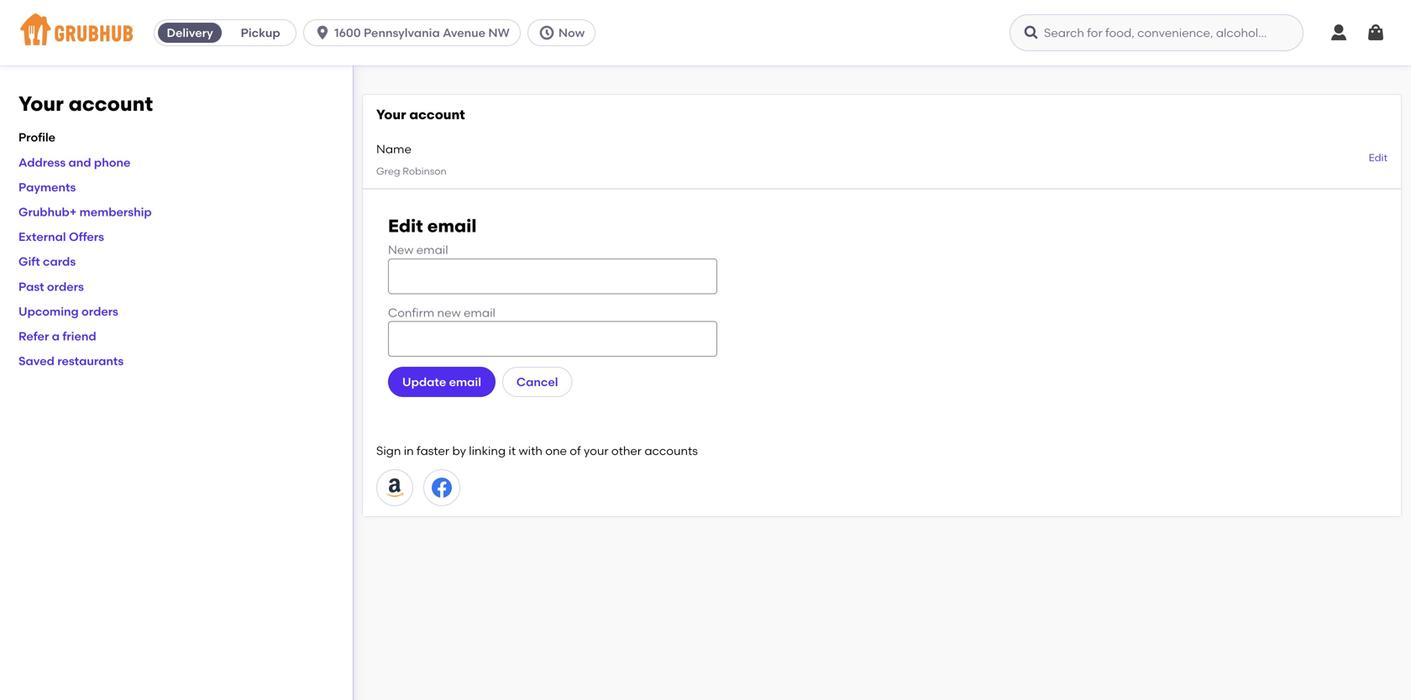 Task type: describe. For each thing, give the bounding box(es) containing it.
update email button
[[388, 367, 496, 397]]

now button
[[528, 19, 603, 46]]

past orders
[[18, 280, 84, 294]]

gift
[[18, 255, 40, 269]]

grubhub+ membership
[[18, 205, 152, 219]]

Search for food, convenience, alcohol... search field
[[1010, 14, 1304, 51]]

refer a friend
[[18, 329, 96, 344]]

address
[[18, 155, 66, 170]]

cancel button
[[502, 367, 573, 397]]

now
[[559, 26, 585, 40]]

1600
[[335, 26, 361, 40]]

sign
[[376, 444, 401, 458]]

email for edit email
[[428, 216, 477, 237]]

edit for edit
[[1369, 152, 1388, 164]]

a
[[52, 329, 60, 344]]

New email email field
[[388, 259, 718, 294]]

confirm new email
[[388, 306, 496, 320]]

refer
[[18, 329, 49, 344]]

cards
[[43, 255, 76, 269]]

delivery button
[[155, 19, 225, 46]]

orders for past orders
[[47, 280, 84, 294]]

it
[[509, 444, 516, 458]]

past orders link
[[18, 280, 84, 294]]

linking
[[469, 444, 506, 458]]

1600 pennsylvania avenue nw button
[[303, 19, 528, 46]]

svg image for now
[[539, 24, 555, 41]]

greg robinson
[[376, 165, 447, 177]]

edit email form
[[363, 95, 1402, 517]]

update
[[403, 375, 446, 389]]

email for update email
[[449, 375, 481, 389]]

accounts
[[645, 444, 698, 458]]

confirm
[[388, 306, 435, 320]]

your account inside edit email 'form'
[[376, 106, 465, 123]]

your inside edit email 'form'
[[376, 106, 406, 123]]

payments link
[[18, 180, 76, 194]]

other
[[612, 444, 642, 458]]

saved restaurants
[[18, 354, 124, 369]]

your
[[584, 444, 609, 458]]

external offers
[[18, 230, 104, 244]]

edit button
[[1369, 151, 1388, 165]]

1600 pennsylvania avenue nw
[[335, 26, 510, 40]]

friend
[[62, 329, 96, 344]]

email for new email
[[417, 243, 448, 257]]

gift cards
[[18, 255, 76, 269]]

external
[[18, 230, 66, 244]]

greg
[[376, 165, 400, 177]]

offers
[[69, 230, 104, 244]]

grubhub+ membership link
[[18, 205, 152, 219]]

profile
[[18, 130, 56, 145]]

pickup button
[[225, 19, 296, 46]]

new
[[437, 306, 461, 320]]



Task type: vqa. For each thing, say whether or not it's contained in the screenshot.
Subscription Pass icon corresponding to Tavern Tortilla
no



Task type: locate. For each thing, give the bounding box(es) containing it.
login with amazon image
[[385, 478, 405, 499]]

1 vertical spatial orders
[[82, 305, 118, 319]]

svg image
[[1366, 23, 1387, 43], [314, 24, 331, 41], [539, 24, 555, 41]]

robinson
[[403, 165, 447, 177]]

Confirm new email email field
[[388, 322, 718, 357]]

nw
[[489, 26, 510, 40]]

1 vertical spatial edit
[[388, 216, 423, 237]]

email up new email
[[428, 216, 477, 237]]

svg image
[[1329, 23, 1350, 43], [1024, 24, 1040, 41]]

your account up and
[[18, 92, 153, 116]]

email
[[428, 216, 477, 237], [417, 243, 448, 257], [464, 306, 496, 320], [449, 375, 481, 389]]

external offers link
[[18, 230, 104, 244]]

faster
[[417, 444, 450, 458]]

email down edit email
[[417, 243, 448, 257]]

your account up the name
[[376, 106, 465, 123]]

address and phone link
[[18, 155, 131, 170]]

login with facebook image
[[432, 478, 452, 499]]

of
[[570, 444, 581, 458]]

delivery
[[167, 26, 213, 40]]

orders
[[47, 280, 84, 294], [82, 305, 118, 319]]

0 vertical spatial orders
[[47, 280, 84, 294]]

sign in faster by linking it with one of your other accounts
[[376, 444, 698, 458]]

name
[[376, 142, 412, 156]]

avenue
[[443, 26, 486, 40]]

0 horizontal spatial your
[[18, 92, 64, 116]]

and
[[69, 155, 91, 170]]

in
[[404, 444, 414, 458]]

0 vertical spatial edit
[[1369, 152, 1388, 164]]

address and phone
[[18, 155, 131, 170]]

payments
[[18, 180, 76, 194]]

new email
[[388, 243, 448, 257]]

account
[[69, 92, 153, 116], [410, 106, 465, 123]]

saved
[[18, 354, 55, 369]]

svg image inside the now button
[[539, 24, 555, 41]]

edit email
[[388, 216, 477, 237]]

account up the name
[[410, 106, 465, 123]]

1 horizontal spatial edit
[[1369, 152, 1388, 164]]

1 horizontal spatial account
[[410, 106, 465, 123]]

membership
[[79, 205, 152, 219]]

svg image inside 1600 pennsylvania avenue nw 'button'
[[314, 24, 331, 41]]

saved restaurants link
[[18, 354, 124, 369]]

1 horizontal spatial your
[[376, 106, 406, 123]]

your up the name
[[376, 106, 406, 123]]

0 horizontal spatial your account
[[18, 92, 153, 116]]

edit for edit email
[[388, 216, 423, 237]]

orders up friend
[[82, 305, 118, 319]]

0 horizontal spatial svg image
[[1024, 24, 1040, 41]]

refer a friend link
[[18, 329, 96, 344]]

update email
[[403, 375, 481, 389]]

your account
[[18, 92, 153, 116], [376, 106, 465, 123]]

orders for upcoming orders
[[82, 305, 118, 319]]

profile link
[[18, 130, 56, 145]]

orders up upcoming orders
[[47, 280, 84, 294]]

email right update
[[449, 375, 481, 389]]

1 horizontal spatial your account
[[376, 106, 465, 123]]

2 horizontal spatial svg image
[[1366, 23, 1387, 43]]

upcoming orders link
[[18, 305, 118, 319]]

grubhub+
[[18, 205, 77, 219]]

account inside edit email 'form'
[[410, 106, 465, 123]]

one
[[546, 444, 567, 458]]

pickup
[[241, 26, 280, 40]]

0 horizontal spatial svg image
[[314, 24, 331, 41]]

0 horizontal spatial edit
[[388, 216, 423, 237]]

account up phone
[[69, 92, 153, 116]]

new
[[388, 243, 414, 257]]

email right 'new'
[[464, 306, 496, 320]]

your
[[18, 92, 64, 116], [376, 106, 406, 123]]

past
[[18, 280, 44, 294]]

0 horizontal spatial account
[[69, 92, 153, 116]]

upcoming orders
[[18, 305, 118, 319]]

edit
[[1369, 152, 1388, 164], [388, 216, 423, 237]]

email inside button
[[449, 375, 481, 389]]

phone
[[94, 155, 131, 170]]

svg image for 1600 pennsylvania avenue nw
[[314, 24, 331, 41]]

by
[[452, 444, 466, 458]]

restaurants
[[57, 354, 124, 369]]

1 horizontal spatial svg image
[[1329, 23, 1350, 43]]

upcoming
[[18, 305, 79, 319]]

your up profile at the left of the page
[[18, 92, 64, 116]]

gift cards link
[[18, 255, 76, 269]]

cancel
[[517, 375, 558, 389]]

with
[[519, 444, 543, 458]]

1 horizontal spatial svg image
[[539, 24, 555, 41]]

pennsylvania
[[364, 26, 440, 40]]

main navigation navigation
[[0, 0, 1412, 66]]



